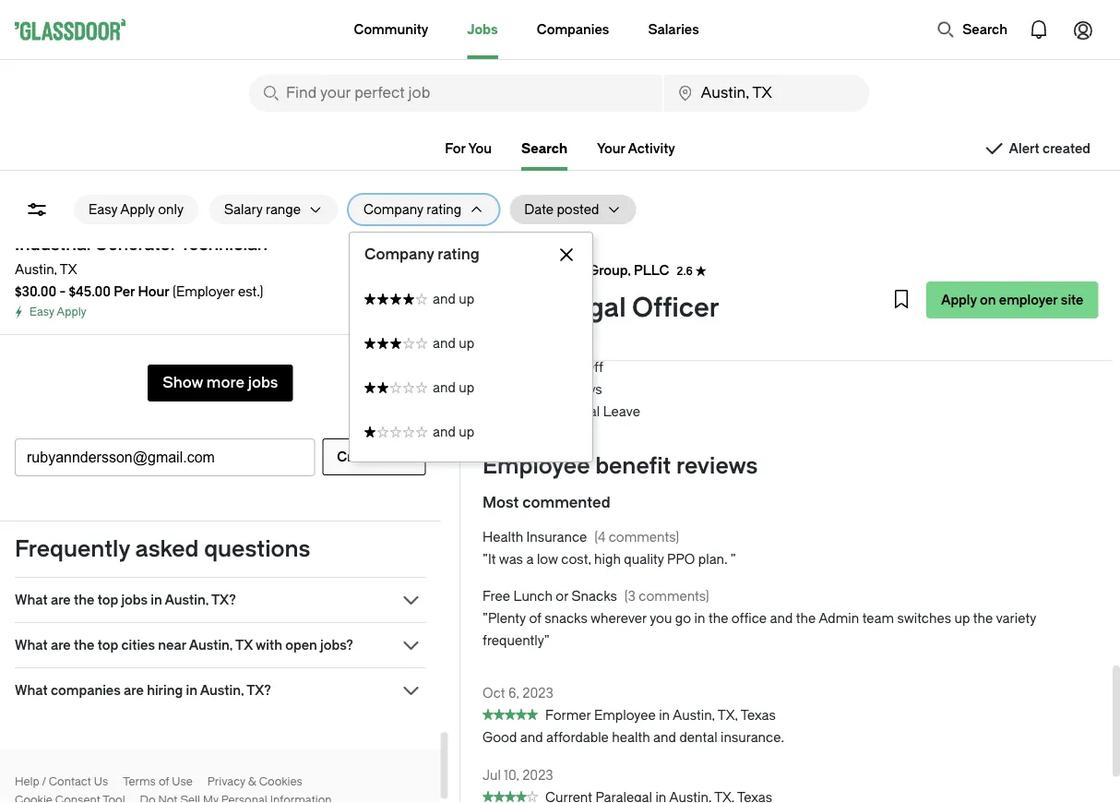 Task type: vqa. For each thing, say whether or not it's contained in the screenshot.
the bottom advice
no



Task type: locate. For each thing, give the bounding box(es) containing it.
(3
[[624, 590, 635, 605]]

4 and up from the top
[[433, 424, 475, 439]]

questions
[[204, 536, 310, 562]]

coverage
[[556, 250, 616, 265]]

legal
[[556, 293, 626, 324]]

are for what are the top jobs in austin, tx?
[[51, 592, 71, 607]]

2 and up from the top
[[433, 336, 475, 351]]

up for fourth the and up button
[[459, 424, 475, 439]]

top left cities
[[97, 637, 118, 653]]

for
[[445, 141, 466, 156]]

jul
[[482, 768, 501, 783]]

easy down $30.00
[[30, 306, 54, 318]]

of right "cost"
[[921, 250, 933, 265]]

Search location field
[[664, 75, 870, 112]]

0 vertical spatial 2023
[[522, 686, 553, 701]]

1 vertical spatial what
[[15, 637, 48, 653]]

up for 2nd the and up button from the bottom of the company rating list box
[[459, 380, 475, 395]]

top inside dropdown button
[[97, 637, 118, 653]]

tx
[[60, 262, 77, 277], [235, 637, 253, 653]]

1 horizontal spatial tx?
[[247, 683, 271, 698]]

1 horizontal spatial with
[[621, 338, 647, 354]]

1 status from the top
[[482, 710, 538, 721]]

pllc
[[634, 262, 669, 278]]

the right 'at' at the top
[[868, 250, 887, 265]]

0 horizontal spatial none field
[[249, 75, 662, 112]]

2 vertical spatial are
[[124, 683, 144, 698]]

company inside popup button
[[364, 202, 424, 217]]

what for what are the top jobs in austin, tx?
[[15, 592, 48, 607]]

1 horizontal spatial easy
[[89, 202, 117, 217]]

1 2023 from the top
[[522, 686, 553, 701]]

paid left parental
[[519, 405, 546, 420]]

tx? down what are the top cities near austin, tx with open jobs? dropdown button
[[247, 683, 271, 698]]

0 vertical spatial comments)
[[609, 530, 679, 546]]

1 vertical spatial or
[[556, 590, 568, 605]]

0 horizontal spatial employee
[[482, 453, 590, 479]]

0 horizontal spatial search
[[522, 141, 568, 156]]

company rating
[[364, 202, 462, 217], [365, 246, 480, 263]]

are up the companies
[[51, 637, 71, 653]]

health inside health insurance (4 comments) "it was a low cost, high quality ppo plan. "
[[482, 530, 523, 546]]

apply down -
[[57, 306, 86, 318]]

2 what from the top
[[15, 637, 48, 653]]

office
[[731, 612, 767, 627]]

community
[[354, 22, 429, 37]]

1 vertical spatial paid
[[519, 383, 546, 398]]

0 vertical spatial rating
[[427, 202, 462, 217]]

the left jobs
[[74, 592, 94, 607]]

1 vertical spatial with
[[256, 637, 282, 653]]

tx up -
[[60, 262, 77, 277]]

what are the top cities near austin, tx with open jobs? button
[[15, 634, 426, 656]]

per
[[114, 284, 135, 299]]

2 vertical spatial paid
[[519, 405, 546, 420]]

2 and up button from the top
[[350, 321, 593, 366]]

3 and up from the top
[[433, 380, 475, 395]]

apply left on
[[941, 292, 977, 307]]

is
[[783, 250, 793, 265]]

1 horizontal spatial employee
[[594, 709, 656, 724]]

1 vertical spatial employee
[[594, 709, 656, 724]]

rating down company rating popup button
[[438, 246, 480, 263]]

employee benefit reviews
[[482, 453, 758, 479]]

employee up most commented
[[482, 453, 590, 479]]

0 vertical spatial status
[[482, 710, 538, 721]]

0 vertical spatial top
[[97, 592, 118, 607]]

your activity
[[597, 141, 676, 156]]

0 vertical spatial easy
[[89, 202, 117, 217]]

2023 right 6,
[[522, 686, 553, 701]]

cost,
[[561, 553, 591, 568]]

and inside free lunch or snacks (3 comments) "plenty of snacks wherever you go in the office and the admin team switches up the variety frequently"
[[770, 612, 793, 627]]

2 vertical spatial company
[[705, 338, 765, 354]]

(ppo
[[627, 206, 659, 221]]

austin, up $30.00
[[15, 262, 57, 277]]

frequently
[[15, 536, 130, 562]]

with inside health savings account (hsa) dental insurance vision insurance retirement plan with up to 3% company match paid time off paid holidays paid parental leave
[[621, 338, 647, 354]]

hour
[[138, 284, 170, 299]]

or up snacks
[[556, 590, 568, 605]]

comments) up go at the bottom of page
[[639, 590, 709, 605]]

1 vertical spatial are
[[51, 637, 71, 653]]

date
[[525, 202, 554, 217]]

0 vertical spatial with
[[621, 338, 647, 354]]

in up the good and affordable health and dental insurance. on the bottom
[[659, 709, 670, 724]]

are for what are the top cities near austin, tx with open jobs?
[[51, 637, 71, 653]]

1 vertical spatial status
[[482, 792, 538, 803]]

0 vertical spatial what
[[15, 592, 48, 607]]

0 horizontal spatial tx
[[60, 262, 77, 277]]

apply left only
[[120, 202, 155, 217]]

with left open
[[256, 637, 282, 653]]

0 horizontal spatial with
[[256, 637, 282, 653]]

0 vertical spatial health
[[519, 206, 560, 221]]

1 vertical spatial rating
[[438, 246, 480, 263]]

0 vertical spatial company rating
[[364, 202, 462, 217]]

status
[[482, 710, 538, 721], [482, 792, 538, 803]]

0 horizontal spatial tx?
[[211, 592, 236, 607]]

of inside free lunch or snacks (3 comments) "plenty of snacks wherever you go in the office and the admin team switches up the variety frequently"
[[529, 612, 541, 627]]

austin, right near
[[189, 637, 233, 653]]

snacks
[[544, 612, 587, 627]]

health for health insurance (ppo or hdhp plans available)
[[519, 206, 560, 221]]

what inside 'dropdown button'
[[15, 683, 48, 698]]

2 status from the top
[[482, 792, 538, 803]]

1 vertical spatial tx
[[235, 637, 253, 653]]

zinda
[[521, 262, 556, 278]]

1 none field from the left
[[249, 75, 662, 112]]

insurance up low on the bottom of page
[[526, 530, 587, 546]]

2 vertical spatial of
[[159, 775, 169, 788]]

0 vertical spatial tx
[[60, 262, 77, 277]]

are
[[51, 592, 71, 607], [51, 637, 71, 653], [124, 683, 144, 698]]

good and affordable health and dental insurance.
[[482, 731, 784, 746]]

0 vertical spatial employee
[[482, 453, 590, 479]]

austin, down what are the top cities near austin, tx with open jobs? dropdown button
[[200, 683, 244, 698]]

comments) up quality
[[609, 530, 679, 546]]

companies
[[537, 22, 610, 37]]

health up "close dropdown" image
[[519, 206, 560, 221]]

apply for easy apply
[[57, 306, 86, 318]]

employee.
[[959, 250, 1023, 265]]

0 vertical spatial company
[[364, 202, 424, 217]]

jobs?
[[320, 637, 353, 653]]

1 horizontal spatial tx
[[235, 637, 253, 653]]

1 vertical spatial company
[[365, 246, 434, 263]]

health insurance (ppo or hdhp plans available)
[[519, 206, 813, 221]]

Enter email address email field
[[16, 439, 314, 475]]

snacks
[[571, 590, 617, 605]]

jobs
[[467, 22, 498, 37]]

0 vertical spatial are
[[51, 592, 71, 607]]

what inside dropdown button
[[15, 637, 48, 653]]

easy inside "button"
[[89, 202, 117, 217]]

2 horizontal spatial apply
[[941, 292, 977, 307]]

health for health savings account (hsa) dental insurance vision insurance retirement plan with up to 3% company match paid time off paid holidays paid parental leave
[[519, 272, 560, 287]]

austin,
[[15, 262, 57, 277], [165, 592, 209, 607], [189, 637, 233, 653], [200, 683, 244, 698], [672, 709, 715, 724]]

2 none field from the left
[[664, 75, 870, 112]]

tx?
[[211, 592, 236, 607], [247, 683, 271, 698]]

company
[[364, 202, 424, 217], [365, 246, 434, 263], [705, 338, 765, 354]]

and up for 3rd the and up button from the bottom of the company rating list box
[[433, 336, 475, 351]]

in inside 'dropdown button'
[[186, 683, 197, 698]]

commented
[[522, 494, 610, 512]]

top left jobs
[[97, 592, 118, 607]]

and up button
[[350, 277, 593, 321], [350, 321, 593, 366], [350, 366, 593, 410], [350, 410, 593, 454]]

employee
[[482, 453, 590, 479], [594, 709, 656, 724]]

plans
[[720, 206, 753, 221]]

health up was
[[482, 530, 523, 546]]

terms
[[123, 775, 156, 788]]

1 horizontal spatial search
[[963, 22, 1008, 37]]

1 horizontal spatial of
[[529, 612, 541, 627]]

1 horizontal spatial or
[[662, 206, 674, 221]]

3 what from the top
[[15, 683, 48, 698]]

0 horizontal spatial easy
[[30, 306, 54, 318]]

paid down retirement
[[519, 361, 546, 376]]

and up for 2nd the and up button from the bottom of the company rating list box
[[433, 380, 475, 395]]

health up dental
[[519, 272, 560, 287]]

1 vertical spatial 2023
[[522, 768, 553, 783]]

what inside popup button
[[15, 592, 48, 607]]

plan
[[592, 338, 619, 354]]

None field
[[249, 75, 662, 112], [664, 75, 870, 112]]

what companies are hiring in austin, tx?
[[15, 683, 271, 698]]

company rating down for
[[364, 202, 462, 217]]

what for what companies are hiring in austin, tx?
[[15, 683, 48, 698]]

status down 10,
[[482, 792, 538, 803]]

1 and up from the top
[[433, 291, 475, 306]]

austin, up what are the top cities near austin, tx with open jobs?
[[165, 592, 209, 607]]

austin, up dental
[[672, 709, 715, 724]]

in right the "hiring"
[[186, 683, 197, 698]]

1 horizontal spatial apply
[[120, 202, 155, 217]]

are down frequently
[[51, 592, 71, 607]]

company rating down company rating popup button
[[365, 246, 480, 263]]

1 paid from the top
[[519, 361, 546, 376]]

★
[[695, 264, 706, 277]]

frequently asked questions
[[15, 536, 310, 562]]

0 horizontal spatial or
[[556, 590, 568, 605]]

2 2023 from the top
[[522, 768, 553, 783]]

frequently"
[[482, 634, 549, 649]]

"
[[730, 553, 736, 568]]

insurance
[[563, 206, 624, 221], [563, 294, 624, 309], [560, 316, 621, 332], [526, 530, 587, 546]]

tx down what are the top jobs in austin, tx? popup button
[[235, 637, 253, 653]]

0 vertical spatial paid
[[519, 361, 546, 376]]

savings
[[563, 272, 612, 287]]

apply on employer site
[[941, 292, 1084, 307]]

off
[[583, 361, 603, 376]]

for you link
[[445, 141, 492, 156]]

status down 6,
[[482, 710, 538, 721]]

apply for easy apply only
[[120, 202, 155, 217]]

are inside popup button
[[51, 592, 71, 607]]

2023 right 10,
[[522, 768, 553, 783]]

top inside popup button
[[97, 592, 118, 607]]

paid left holidays
[[519, 383, 546, 398]]

1 vertical spatial top
[[97, 637, 118, 653]]

former employee in austin, tx, texas
[[545, 709, 776, 724]]

search button
[[928, 11, 1017, 48]]

or inside free lunch or snacks (3 comments) "plenty of snacks wherever you go in the office and the admin team switches up the variety frequently"
[[556, 590, 568, 605]]

est.)
[[238, 284, 263, 299]]

easy apply
[[30, 306, 86, 318]]

0 horizontal spatial apply
[[57, 306, 86, 318]]

2023
[[522, 686, 553, 701], [522, 768, 553, 783]]

apply inside "button"
[[120, 202, 155, 217]]

rating down for
[[427, 202, 462, 217]]

salary range
[[224, 202, 301, 217]]

what for what are the top cities near austin, tx with open jobs?
[[15, 637, 48, 653]]

2 top from the top
[[97, 637, 118, 653]]

company rating list box
[[350, 277, 593, 454]]

in right go at the bottom of page
[[694, 612, 705, 627]]

in right jobs
[[151, 592, 162, 607]]

salaries
[[648, 22, 699, 37]]

1 vertical spatial of
[[529, 612, 541, 627]]

are inside dropdown button
[[51, 637, 71, 653]]

team
[[862, 612, 894, 627]]

health inside health savings account (hsa) dental insurance vision insurance retirement plan with up to 3% company match paid time off paid holidays paid parental leave
[[519, 272, 560, 287]]

2 paid from the top
[[519, 383, 546, 398]]

and up
[[433, 291, 475, 306], [433, 336, 475, 351], [433, 380, 475, 395], [433, 424, 475, 439]]

1 horizontal spatial none field
[[664, 75, 870, 112]]

on
[[980, 292, 996, 307]]

1 vertical spatial comments)
[[639, 590, 709, 605]]

holidays
[[549, 383, 602, 398]]

employee up health
[[594, 709, 656, 724]]

up for 3rd the and up button from the bottom of the company rating list box
[[459, 336, 475, 351]]

0 vertical spatial search
[[963, 22, 1008, 37]]

1 top from the top
[[97, 592, 118, 607]]

0 vertical spatial tx?
[[211, 592, 236, 607]]

1 vertical spatial health
[[519, 272, 560, 287]]

of left use
[[159, 775, 169, 788]]

0 vertical spatial or
[[662, 206, 674, 221]]

of down lunch in the bottom of the page
[[529, 612, 541, 627]]

date posted
[[525, 202, 599, 217]]

quality
[[624, 553, 664, 568]]

health
[[612, 731, 650, 746]]

plan.
[[698, 553, 727, 568]]

2 horizontal spatial of
[[921, 250, 933, 265]]

tx? up what are the top cities near austin, tx with open jobs? dropdown button
[[211, 592, 236, 607]]

1 what from the top
[[15, 592, 48, 607]]

up for 1st the and up button from the top
[[459, 291, 475, 306]]

leave
[[603, 405, 640, 420]]

1 vertical spatial tx?
[[247, 683, 271, 698]]

are left the "hiring"
[[124, 683, 144, 698]]

law
[[560, 262, 586, 278]]

close dropdown image
[[556, 244, 578, 266]]

the inside popup button
[[74, 592, 94, 607]]

dental
[[519, 294, 560, 309]]

at
[[853, 250, 864, 265]]

with right plan
[[621, 338, 647, 354]]

ppo
[[667, 553, 695, 568]]

2 vertical spatial what
[[15, 683, 48, 698]]

the up the companies
[[74, 637, 94, 653]]

and up for fourth the and up button
[[433, 424, 475, 439]]

easy apply only
[[89, 202, 184, 217]]

easy right the "open filter menu" image on the top left
[[89, 202, 117, 217]]

"it
[[482, 553, 496, 568]]

0 vertical spatial of
[[921, 250, 933, 265]]

health savings account (hsa) dental insurance vision insurance retirement plan with up to 3% company match paid time off paid holidays paid parental leave
[[519, 272, 806, 420]]

group,
[[589, 262, 631, 278]]

1 and up button from the top
[[350, 277, 593, 321]]

or right (ppo
[[662, 206, 674, 221]]

1 vertical spatial easy
[[30, 306, 54, 318]]

tx? inside 'dropdown button'
[[247, 683, 271, 698]]

was
[[499, 553, 523, 568]]

2 vertical spatial health
[[482, 530, 523, 546]]

comments) inside free lunch or snacks (3 comments) "plenty of snacks wherever you go in the office and the admin team switches up the variety frequently"
[[639, 590, 709, 605]]

chief legal officer
[[482, 293, 719, 324]]

health
[[519, 206, 560, 221], [519, 272, 560, 287], [482, 530, 523, 546]]

jobs
[[121, 592, 148, 607]]



Task type: describe. For each thing, give the bounding box(es) containing it.
up inside free lunch or snacks (3 comments) "plenty of snacks wherever you go in the office and the admin team switches up the variety frequently"
[[954, 612, 970, 627]]

salary range button
[[210, 195, 301, 224]]

are inside 'dropdown button'
[[124, 683, 144, 698]]

chief
[[482, 293, 550, 324]]

switches
[[897, 612, 951, 627]]

1 vertical spatial search
[[522, 141, 568, 156]]

for you
[[445, 141, 492, 156]]

company rating button
[[349, 195, 462, 224]]

4 and up button from the top
[[350, 410, 593, 454]]

oct
[[482, 686, 505, 701]]

the left "variety"
[[973, 612, 993, 627]]

free
[[482, 590, 510, 605]]

jobs link
[[467, 0, 498, 59]]

cookies
[[259, 775, 303, 788]]

4.0 stars out of 5 image
[[482, 789, 538, 803]]

open
[[285, 637, 317, 653]]

6,
[[508, 686, 519, 701]]

search link
[[522, 141, 568, 171]]

salary
[[224, 202, 263, 217]]

affordable
[[546, 731, 609, 746]]

employer
[[999, 292, 1058, 307]]

most commented
[[482, 494, 610, 512]]

near
[[158, 637, 186, 653]]

$30.00
[[15, 284, 57, 299]]

insurance up plan
[[560, 316, 621, 332]]

wherever
[[590, 612, 647, 627]]

high
[[594, 553, 621, 568]]

to
[[669, 338, 681, 354]]

2023 for jul 10, 2023
[[522, 768, 553, 783]]

insurance.
[[720, 731, 784, 746]]

for
[[619, 250, 636, 265]]

austin, inside what are the top cities near austin, tx with open jobs? dropdown button
[[189, 637, 233, 653]]

2023 for oct 6, 2023
[[522, 686, 553, 701]]

austin, tx $30.00 - $45.00 per hour (employer est.)
[[15, 262, 263, 299]]

Search keyword field
[[249, 75, 662, 112]]

a
[[526, 553, 533, 568]]

easy for easy apply
[[30, 306, 54, 318]]

the left office at the bottom right of page
[[708, 612, 728, 627]]

top for jobs
[[97, 592, 118, 607]]

austin, inside what are the top jobs in austin, tx? popup button
[[165, 592, 209, 607]]

open filter menu image
[[26, 198, 48, 221]]

oct 6, 2023
[[482, 686, 553, 701]]

benefit
[[595, 453, 671, 479]]

(hsa)
[[670, 272, 706, 287]]

dental
[[679, 731, 717, 746]]

officer
[[632, 293, 719, 324]]

apply on employer site button
[[926, 282, 1098, 318]]

3 and up button from the top
[[350, 366, 593, 410]]

available
[[796, 250, 849, 265]]

jul 10, 2023
[[482, 768, 553, 783]]

2.6
[[677, 264, 693, 277]]

5.0 stars out of 5 image
[[482, 707, 538, 724]]

cost
[[891, 250, 917, 265]]

tx? inside popup button
[[211, 592, 236, 607]]

insurance up coverage
[[563, 206, 624, 221]]

tx,
[[718, 709, 738, 724]]

up inside health savings account (hsa) dental insurance vision insurance retirement plan with up to 3% company match paid time off paid holidays paid parental leave
[[650, 338, 666, 354]]

insurance inside health insurance (4 comments) "it was a low cost, high quality ppo plan. "
[[526, 530, 587, 546]]

10,
[[504, 768, 519, 783]]

"plenty
[[482, 612, 526, 627]]

in inside free lunch or snacks (3 comments) "plenty of snacks wherever you go in the office and the admin team switches up the variety frequently"
[[694, 612, 705, 627]]

tx inside "austin, tx $30.00 - $45.00 per hour (employer est.)"
[[60, 262, 77, 277]]

austin, inside what companies are hiring in austin, tx? 'dropdown button'
[[200, 683, 244, 698]]

1 vertical spatial company rating
[[365, 246, 480, 263]]

&
[[248, 775, 256, 788]]

-
[[60, 284, 66, 299]]

health for health insurance (4 comments) "it was a low cost, high quality ppo plan. "
[[482, 530, 523, 546]]

most commented element
[[482, 527, 1098, 668]]

vision
[[519, 316, 557, 332]]

and/or
[[687, 250, 727, 265]]

help / contact us
[[15, 775, 108, 788]]

with inside dropdown button
[[256, 637, 282, 653]]

the right "cost"
[[936, 250, 956, 265]]

low
[[537, 553, 558, 568]]

rating inside popup button
[[427, 202, 462, 217]]

free lunch or snacks (3 comments) "plenty of snacks wherever you go in the office and the admin team switches up the variety frequently"
[[482, 590, 1036, 649]]

company rating inside popup button
[[364, 202, 462, 217]]

3 paid from the top
[[519, 405, 546, 420]]

lunch
[[513, 590, 552, 605]]

admin
[[818, 612, 859, 627]]

insurance down savings on the top right
[[563, 294, 624, 309]]

salaries link
[[648, 0, 699, 59]]

cities
[[121, 637, 155, 653]]

$45.00
[[69, 284, 111, 299]]

asked
[[135, 536, 199, 562]]

you
[[468, 141, 492, 156]]

reviews
[[676, 453, 758, 479]]

and up for 1st the and up button from the top
[[433, 291, 475, 306]]

terms of use
[[123, 775, 193, 788]]

top for cities
[[97, 637, 118, 653]]

contact
[[49, 775, 91, 788]]

0 horizontal spatial of
[[159, 775, 169, 788]]

the left "admin"
[[796, 612, 816, 627]]

the inside dropdown button
[[74, 637, 94, 653]]

activity
[[628, 141, 676, 156]]

range
[[266, 202, 301, 217]]

only
[[158, 202, 184, 217]]

you
[[650, 612, 672, 627]]

status for 10,
[[482, 792, 538, 803]]

apply inside button
[[941, 292, 977, 307]]

coverage for spouse and/or children is available at the cost of the employee.
[[556, 250, 1023, 265]]

most
[[482, 494, 519, 512]]

company inside health savings account (hsa) dental insurance vision insurance retirement plan with up to 3% company match paid time off paid holidays paid parental leave
[[705, 338, 765, 354]]

available)
[[756, 206, 813, 221]]

austin, inside "austin, tx $30.00 - $45.00 per hour (employer est.)"
[[15, 262, 57, 277]]

easy for easy apply only
[[89, 202, 117, 217]]

privacy & cookies link
[[207, 775, 303, 788]]

posted
[[557, 202, 599, 217]]

none field the search location
[[664, 75, 870, 112]]

tx inside dropdown button
[[235, 637, 253, 653]]

none field the search keyword
[[249, 75, 662, 112]]

status for 6,
[[482, 710, 538, 721]]

time
[[549, 361, 580, 376]]

in inside popup button
[[151, 592, 162, 607]]

hiring
[[147, 683, 183, 698]]

search inside button
[[963, 22, 1008, 37]]

comments) inside health insurance (4 comments) "it was a low cost, high quality ppo plan. "
[[609, 530, 679, 546]]

match
[[768, 338, 806, 354]]



